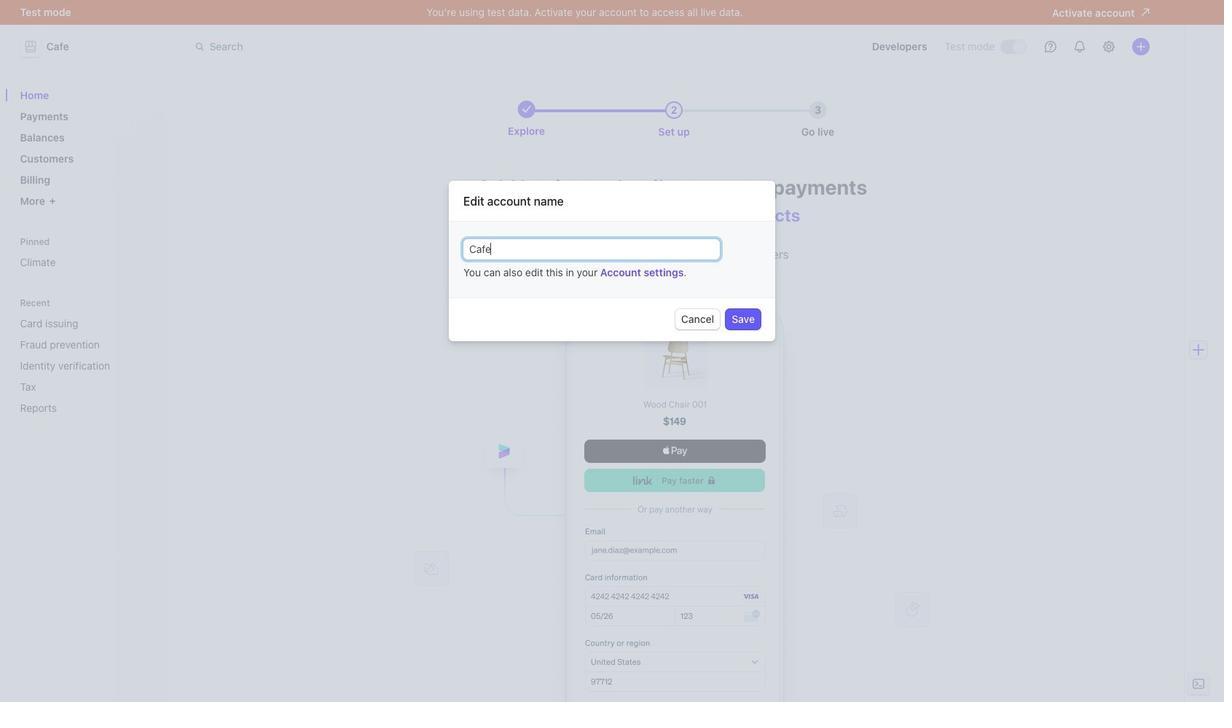 Task type: vqa. For each thing, say whether or not it's contained in the screenshot.
0 associated with In review 0
no



Task type: locate. For each thing, give the bounding box(es) containing it.
core navigation links element
[[14, 83, 157, 213]]

None search field
[[186, 33, 597, 60]]

2 recent element from the top
[[14, 311, 157, 420]]

recent element
[[14, 297, 157, 420], [14, 311, 157, 420]]



Task type: describe. For each thing, give the bounding box(es) containing it.
Company text field
[[464, 239, 720, 259]]

pinned element
[[14, 236, 157, 274]]

1 recent element from the top
[[14, 297, 157, 420]]

svg image
[[619, 250, 628, 259]]



